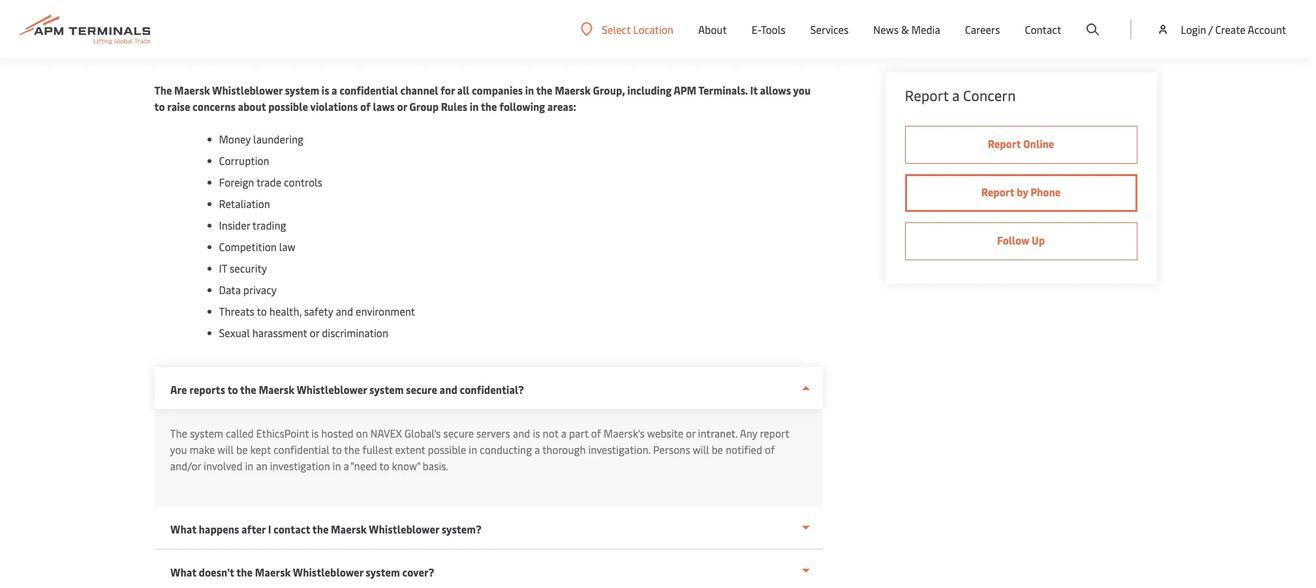 Task type: vqa. For each thing, say whether or not it's contained in the screenshot.
Ready
no



Task type: describe. For each thing, give the bounding box(es) containing it.
following
[[500, 99, 545, 114]]

of inside "the maersk whistleblower system is a confidential channel for all companies in the maersk group, including apm terminals. it allows you to raise concerns about possible violations of laws or group rules in the following areas:"
[[360, 99, 371, 114]]

maersk up 'raise'
[[174, 83, 210, 97]]

channel
[[401, 83, 438, 97]]

group
[[410, 99, 439, 114]]

including
[[628, 83, 672, 97]]

up
[[1032, 233, 1045, 247]]

money
[[219, 132, 251, 146]]

what doesn't the maersk whistleblower system cover? button
[[154, 550, 823, 586]]

location
[[634, 22, 674, 36]]

global's
[[405, 426, 441, 441]]

2 horizontal spatial is
[[533, 426, 540, 441]]

basis.
[[423, 459, 449, 473]]

a inside "the maersk whistleblower system is a confidential channel for all companies in the maersk group, including apm terminals. it allows you to raise concerns about possible violations of laws or group rules in the following areas:"
[[332, 83, 337, 97]]

intranet.
[[698, 426, 738, 441]]

apm
[[674, 83, 697, 97]]

servers
[[477, 426, 511, 441]]

report for report a concern
[[905, 86, 949, 105]]

conducting
[[480, 443, 532, 457]]

the inside "what happens after i contact the maersk whistleblower system?" dropdown button
[[312, 522, 328, 537]]

system inside "the maersk whistleblower system is a confidential channel for all companies in the maersk group, including apm terminals. it allows you to raise concerns about possible violations of laws or group rules in the following areas:"
[[285, 83, 319, 97]]

the system called ethicspoint is hosted on navex global's secure servers and is not a part of maersk's website or intranet. any report you make will be kept confidential to the fullest extent possible in conducting a thorough investigation. persons will be notified of and/or involved in an investigation in a "need to know" basis.
[[170, 426, 790, 473]]

e-tools button
[[752, 0, 786, 59]]

1 be from the left
[[236, 443, 248, 457]]

whistleblower up cover?
[[369, 522, 439, 537]]

terminals.
[[699, 83, 748, 97]]

tools
[[761, 22, 786, 37]]

reports
[[189, 383, 225, 397]]

privacy
[[243, 283, 277, 297]]

1 will from the left
[[217, 443, 234, 457]]

whistleblower up hosted
[[296, 383, 367, 397]]

report for report online
[[988, 136, 1021, 151]]

cover?
[[402, 565, 434, 580]]

on
[[356, 426, 368, 441]]

happens
[[199, 522, 239, 537]]

what happens after i contact the maersk whistleblower system? button
[[154, 507, 823, 550]]

to inside dropdown button
[[227, 383, 238, 397]]

news & media button
[[874, 0, 941, 59]]

know"
[[392, 459, 420, 473]]

select location button
[[581, 22, 674, 36]]

allows
[[760, 83, 791, 97]]

extent
[[395, 443, 425, 457]]

involved
[[204, 459, 243, 473]]

2 will from the left
[[693, 443, 709, 457]]

or inside "the maersk whistleblower system is a confidential channel for all companies in the maersk group, including apm terminals. it allows you to raise concerns about possible violations of laws or group rules in the following areas:"
[[397, 99, 407, 114]]

areas:
[[548, 99, 577, 114]]

e-
[[752, 22, 761, 37]]

what doesn't the maersk whistleblower system cover?
[[170, 565, 434, 580]]

0 vertical spatial and
[[336, 304, 353, 319]]

sexual harassment or discrimination
[[219, 326, 389, 340]]

safety
[[304, 304, 333, 319]]

website
[[648, 426, 684, 441]]

raise
[[167, 99, 190, 114]]

careers
[[966, 22, 1001, 37]]

report online
[[988, 136, 1055, 151]]

possible inside the system called ethicspoint is hosted on navex global's secure servers and is not a part of maersk's website or intranet. any report you make will be kept confidential to the fullest extent possible in conducting a thorough investigation. persons will be notified of and/or involved in an investigation in a "need to know" basis.
[[428, 443, 467, 457]]

trade
[[257, 175, 281, 189]]

login
[[1181, 22, 1207, 37]]

navex
[[371, 426, 402, 441]]

about
[[699, 22, 727, 37]]

2 horizontal spatial of
[[765, 443, 775, 457]]

any
[[740, 426, 758, 441]]

secure inside dropdown button
[[406, 383, 437, 397]]

you inside "the maersk whistleblower system is a confidential channel for all companies in the maersk group, including apm terminals. it allows you to raise concerns about possible violations of laws or group rules in the following areas:"
[[794, 83, 811, 97]]

companies
[[472, 83, 523, 97]]

in right rules
[[470, 99, 479, 114]]

a left concern
[[953, 86, 960, 105]]

law
[[279, 240, 296, 254]]

0 horizontal spatial or
[[310, 326, 319, 340]]

insider trading
[[219, 218, 286, 232]]

news & media
[[874, 22, 941, 37]]

concerns
[[193, 99, 236, 114]]

whistleblower inside "the maersk whistleblower system is a confidential channel for all companies in the maersk group, including apm terminals. it allows you to raise concerns about possible violations of laws or group rules in the following areas:"
[[212, 83, 283, 97]]

not
[[543, 426, 559, 441]]

confidential inside "the maersk whistleblower system is a confidential channel for all companies in the maersk group, including apm terminals. it allows you to raise concerns about possible violations of laws or group rules in the following areas:"
[[340, 83, 398, 97]]

you inside the system called ethicspoint is hosted on navex global's secure servers and is not a part of maersk's website or intranet. any report you make will be kept confidential to the fullest extent possible in conducting a thorough investigation. persons will be notified of and/or involved in an investigation in a "need to know" basis.
[[170, 443, 187, 457]]

by
[[1017, 185, 1029, 199]]

persons
[[653, 443, 691, 457]]

violations
[[310, 99, 358, 114]]

or inside the system called ethicspoint is hosted on navex global's secure servers and is not a part of maersk's website or intranet. any report you make will be kept confidential to the fullest extent possible in conducting a thorough investigation. persons will be notified of and/or involved in an investigation in a "need to know" basis.
[[686, 426, 696, 441]]

it
[[751, 83, 758, 97]]

retaliation
[[219, 197, 270, 211]]

concern
[[964, 86, 1016, 105]]

system inside the system called ethicspoint is hosted on navex global's secure servers and is not a part of maersk's website or intranet. any report you make will be kept confidential to the fullest extent possible in conducting a thorough investigation. persons will be notified of and/or involved in an investigation in a "need to know" basis.
[[190, 426, 223, 441]]

to down the privacy
[[257, 304, 267, 319]]

insider
[[219, 218, 250, 232]]

health,
[[270, 304, 302, 319]]

part
[[569, 426, 589, 441]]

harassment
[[253, 326, 307, 340]]

maersk up ethicspoint
[[259, 383, 294, 397]]

system left cover?
[[366, 565, 400, 580]]

environment
[[356, 304, 415, 319]]

laundering
[[253, 132, 304, 146]]

secure inside the system called ethicspoint is hosted on navex global's secure servers and is not a part of maersk's website or intranet. any report you make will be kept confidential to the fullest extent possible in conducting a thorough investigation. persons will be notified of and/or involved in an investigation in a "need to know" basis.
[[444, 426, 474, 441]]

an
[[256, 459, 268, 473]]

to inside "the maersk whistleblower system is a confidential channel for all companies in the maersk group, including apm terminals. it allows you to raise concerns about possible violations of laws or group rules in the following areas:"
[[154, 99, 165, 114]]

security
[[230, 261, 267, 276]]



Task type: locate. For each thing, give the bounding box(es) containing it.
to left 'raise'
[[154, 99, 165, 114]]

and up discrimination
[[336, 304, 353, 319]]

login / create account
[[1181, 22, 1287, 37]]

will down intranet.
[[693, 443, 709, 457]]

0 horizontal spatial of
[[360, 99, 371, 114]]

foreign
[[219, 175, 254, 189]]

confidential up investigation
[[274, 443, 330, 457]]

a left "need
[[344, 459, 349, 473]]

fullest
[[363, 443, 393, 457]]

maersk up areas:
[[555, 83, 591, 97]]

0 horizontal spatial possible
[[268, 99, 308, 114]]

report
[[905, 86, 949, 105], [988, 136, 1021, 151], [982, 185, 1015, 199]]

in left "need
[[333, 459, 341, 473]]

1 horizontal spatial will
[[693, 443, 709, 457]]

to down hosted
[[332, 443, 342, 457]]

1 vertical spatial of
[[591, 426, 601, 441]]

select location
[[602, 22, 674, 36]]

is for ethicspoint
[[312, 426, 319, 441]]

the right doesn't
[[236, 565, 252, 580]]

report inside report online "link"
[[988, 136, 1021, 151]]

of
[[360, 99, 371, 114], [591, 426, 601, 441], [765, 443, 775, 457]]

0 vertical spatial you
[[794, 83, 811, 97]]

report left the online
[[988, 136, 1021, 151]]

threats
[[219, 304, 255, 319]]

contact
[[1025, 22, 1062, 37]]

data privacy
[[219, 283, 277, 297]]

are reports to the maersk whistleblower system secure and confidential? button
[[154, 368, 823, 409]]

trading
[[253, 218, 286, 232]]

0 horizontal spatial will
[[217, 443, 234, 457]]

the inside the system called ethicspoint is hosted on navex global's secure servers and is not a part of maersk's website or intranet. any report you make will be kept confidential to the fullest extent possible in conducting a thorough investigation. persons will be notified of and/or involved in an investigation in a "need to know" basis.
[[170, 426, 187, 441]]

maersk's
[[604, 426, 645, 441]]

data
[[219, 283, 241, 297]]

the down 'on'
[[344, 443, 360, 457]]

2 horizontal spatial and
[[513, 426, 531, 441]]

the up areas:
[[536, 83, 553, 97]]

2 vertical spatial and
[[513, 426, 531, 441]]

is left not
[[533, 426, 540, 441]]

kept
[[250, 443, 271, 457]]

0 horizontal spatial be
[[236, 443, 248, 457]]

the inside what doesn't the maersk whistleblower system cover? dropdown button
[[236, 565, 252, 580]]

be down called
[[236, 443, 248, 457]]

2 vertical spatial report
[[982, 185, 1015, 199]]

report for report by phone
[[982, 185, 1015, 199]]

of left laws
[[360, 99, 371, 114]]

1 horizontal spatial is
[[322, 83, 329, 97]]

the up 'raise'
[[154, 83, 172, 97]]

0 horizontal spatial you
[[170, 443, 187, 457]]

will
[[217, 443, 234, 457], [693, 443, 709, 457]]

report inside report by phone link
[[982, 185, 1015, 199]]

is up violations
[[322, 83, 329, 97]]

you up and/or
[[170, 443, 187, 457]]

confidential up laws
[[340, 83, 398, 97]]

0 vertical spatial the
[[154, 83, 172, 97]]

1 vertical spatial secure
[[444, 426, 474, 441]]

the inside are reports to the maersk whistleblower system secure and confidential? dropdown button
[[240, 383, 256, 397]]

a left the thorough
[[535, 443, 540, 457]]

discrimination
[[322, 326, 389, 340]]

0 vertical spatial secure
[[406, 383, 437, 397]]

report left concern
[[905, 86, 949, 105]]

maersk down i
[[255, 565, 291, 580]]

2 horizontal spatial or
[[686, 426, 696, 441]]

the
[[536, 83, 553, 97], [481, 99, 497, 114], [240, 383, 256, 397], [344, 443, 360, 457], [312, 522, 328, 537], [236, 565, 252, 580]]

of down report
[[765, 443, 775, 457]]

in left an
[[245, 459, 254, 473]]

0 vertical spatial confidential
[[340, 83, 398, 97]]

1 horizontal spatial or
[[397, 99, 407, 114]]

1 vertical spatial and
[[440, 383, 457, 397]]

1 what from the top
[[170, 522, 196, 537]]

the down companies
[[481, 99, 497, 114]]

investigation.
[[589, 443, 651, 457]]

threats to health, safety and environment
[[219, 304, 415, 319]]

a up violations
[[332, 83, 337, 97]]

follow up link
[[905, 223, 1138, 261]]

will up involved
[[217, 443, 234, 457]]

2 vertical spatial or
[[686, 426, 696, 441]]

careers button
[[966, 0, 1001, 59]]

report a concern
[[905, 86, 1016, 105]]

0 horizontal spatial secure
[[406, 383, 437, 397]]

1 vertical spatial you
[[170, 443, 187, 457]]

to
[[154, 99, 165, 114], [257, 304, 267, 319], [227, 383, 238, 397], [332, 443, 342, 457], [380, 459, 390, 473]]

1 vertical spatial the
[[170, 426, 187, 441]]

what for what doesn't the maersk whistleblower system cover?
[[170, 565, 196, 580]]

0 horizontal spatial is
[[312, 426, 319, 441]]

the
[[154, 83, 172, 97], [170, 426, 187, 441]]

follow up
[[998, 233, 1045, 247]]

1 vertical spatial or
[[310, 326, 319, 340]]

thorough
[[543, 443, 586, 457]]

online
[[1024, 136, 1055, 151]]

0 vertical spatial or
[[397, 99, 407, 114]]

and up conducting on the left bottom of the page
[[513, 426, 531, 441]]

after
[[241, 522, 265, 537]]

the for the maersk whistleblower system is a confidential channel for all companies in the maersk group, including apm terminals. it allows you to raise concerns about possible violations of laws or group rules in the following areas:
[[154, 83, 172, 97]]

the inside "the maersk whistleblower system is a confidential channel for all companies in the maersk group, including apm terminals. it allows you to raise concerns about possible violations of laws or group rules in the following areas:"
[[154, 83, 172, 97]]

and inside the system called ethicspoint is hosted on navex global's secure servers and is not a part of maersk's website or intranet. any report you make will be kept confidential to the fullest extent possible in conducting a thorough investigation. persons will be notified of and/or involved in an investigation in a "need to know" basis.
[[513, 426, 531, 441]]

"need
[[351, 459, 377, 473]]

you right allows on the right top of the page
[[794, 83, 811, 97]]

1 horizontal spatial be
[[712, 443, 723, 457]]

controls
[[284, 175, 323, 189]]

secure
[[406, 383, 437, 397], [444, 426, 474, 441]]

0 vertical spatial what
[[170, 522, 196, 537]]

what left happens at the bottom
[[170, 522, 196, 537]]

what happens after i contact the maersk whistleblower system?
[[170, 522, 481, 537]]

report by phone
[[982, 185, 1061, 199]]

1 horizontal spatial of
[[591, 426, 601, 441]]

investigation
[[270, 459, 330, 473]]

2 what from the top
[[170, 565, 196, 580]]

be down intranet.
[[712, 443, 723, 457]]

secure left the servers
[[444, 426, 474, 441]]

secure up global's
[[406, 383, 437, 397]]

report by phone link
[[905, 174, 1138, 212]]

a right not
[[561, 426, 567, 441]]

or up persons
[[686, 426, 696, 441]]

report left by
[[982, 185, 1015, 199]]

are
[[170, 383, 187, 397]]

1 horizontal spatial possible
[[428, 443, 467, 457]]

1 horizontal spatial confidential
[[340, 83, 398, 97]]

1 horizontal spatial and
[[440, 383, 457, 397]]

contact button
[[1025, 0, 1062, 59]]

money laundering
[[219, 132, 304, 146]]

phone
[[1031, 185, 1061, 199]]

to down "fullest"
[[380, 459, 390, 473]]

or down threats to health, safety and environment
[[310, 326, 319, 340]]

report online link
[[905, 126, 1138, 164]]

about
[[238, 99, 266, 114]]

in up following
[[525, 83, 534, 97]]

is for system
[[322, 83, 329, 97]]

notified
[[726, 443, 763, 457]]

make
[[190, 443, 215, 457]]

select
[[602, 22, 631, 36]]

1 horizontal spatial you
[[794, 83, 811, 97]]

system up violations
[[285, 83, 319, 97]]

or right laws
[[397, 99, 407, 114]]

account
[[1248, 22, 1287, 37]]

&
[[902, 22, 909, 37]]

contact
[[273, 522, 310, 537]]

confidential inside the system called ethicspoint is hosted on navex global's secure servers and is not a part of maersk's website or intranet. any report you make will be kept confidential to the fullest extent possible in conducting a thorough investigation. persons will be notified of and/or involved in an investigation in a "need to know" basis.
[[274, 443, 330, 457]]

the for the system called ethicspoint is hosted on navex global's secure servers and is not a part of maersk's website or intranet. any report you make will be kept confidential to the fullest extent possible in conducting a thorough investigation. persons will be notified of and/or involved in an investigation in a "need to know" basis.
[[170, 426, 187, 441]]

1 vertical spatial possible
[[428, 443, 467, 457]]

1 vertical spatial confidential
[[274, 443, 330, 457]]

create
[[1216, 22, 1246, 37]]

1 vertical spatial report
[[988, 136, 1021, 151]]

whistleblower up about
[[212, 83, 283, 97]]

0 horizontal spatial and
[[336, 304, 353, 319]]

i
[[268, 522, 271, 537]]

the right contact
[[312, 522, 328, 537]]

ethicspoint
[[256, 426, 309, 441]]

corruption
[[219, 153, 270, 168]]

for
[[441, 83, 455, 97]]

the up and/or
[[170, 426, 187, 441]]

in
[[525, 83, 534, 97], [470, 99, 479, 114], [469, 443, 477, 457], [245, 459, 254, 473], [333, 459, 341, 473]]

competition
[[219, 240, 277, 254]]

whistleblower down the what happens after i contact the maersk whistleblower system?
[[293, 565, 363, 580]]

be
[[236, 443, 248, 457], [712, 443, 723, 457]]

e-tools
[[752, 22, 786, 37]]

news
[[874, 22, 899, 37]]

is left hosted
[[312, 426, 319, 441]]

services
[[811, 22, 849, 37]]

login / create account link
[[1157, 0, 1287, 59]]

system up navex
[[369, 383, 404, 397]]

competition law
[[219, 240, 296, 254]]

possible up laundering
[[268, 99, 308, 114]]

you
[[794, 83, 811, 97], [170, 443, 187, 457]]

is inside "the maersk whistleblower system is a confidential channel for all companies in the maersk group, including apm terminals. it allows you to raise concerns about possible violations of laws or group rules in the following areas:"
[[322, 83, 329, 97]]

a
[[332, 83, 337, 97], [953, 86, 960, 105], [561, 426, 567, 441], [535, 443, 540, 457], [344, 459, 349, 473]]

0 vertical spatial report
[[905, 86, 949, 105]]

2 vertical spatial of
[[765, 443, 775, 457]]

0 horizontal spatial confidential
[[274, 443, 330, 457]]

and left confidential? in the left of the page
[[440, 383, 457, 397]]

system?
[[442, 522, 481, 537]]

about button
[[699, 0, 727, 59]]

the right reports
[[240, 383, 256, 397]]

media
[[912, 22, 941, 37]]

1 vertical spatial what
[[170, 565, 196, 580]]

the inside the system called ethicspoint is hosted on navex global's secure servers and is not a part of maersk's website or intranet. any report you make will be kept confidential to the fullest extent possible in conducting a thorough investigation. persons will be notified of and/or involved in an investigation in a "need to know" basis.
[[344, 443, 360, 457]]

what for what happens after i contact the maersk whistleblower system?
[[170, 522, 196, 537]]

what left doesn't
[[170, 565, 196, 580]]

possible inside "the maersk whistleblower system is a confidential channel for all companies in the maersk group, including apm terminals. it allows you to raise concerns about possible violations of laws or group rules in the following areas:"
[[268, 99, 308, 114]]

0 vertical spatial possible
[[268, 99, 308, 114]]

laws
[[373, 99, 395, 114]]

of right part
[[591, 426, 601, 441]]

system up make
[[190, 426, 223, 441]]

possible up basis.
[[428, 443, 467, 457]]

to right reports
[[227, 383, 238, 397]]

2 be from the left
[[712, 443, 723, 457]]

and
[[336, 304, 353, 319], [440, 383, 457, 397], [513, 426, 531, 441]]

in down the servers
[[469, 443, 477, 457]]

1 horizontal spatial secure
[[444, 426, 474, 441]]

hosted
[[321, 426, 354, 441]]

0 vertical spatial of
[[360, 99, 371, 114]]

are reports to the maersk whistleblower system secure and confidential?
[[170, 383, 524, 397]]

maersk right contact
[[331, 522, 367, 537]]

group,
[[593, 83, 625, 97]]

and inside dropdown button
[[440, 383, 457, 397]]

the maersk whistleblower system is a confidential channel for all companies in the maersk group, including apm terminals. it allows you to raise concerns about possible violations of laws or group rules in the following areas:
[[154, 83, 811, 114]]



